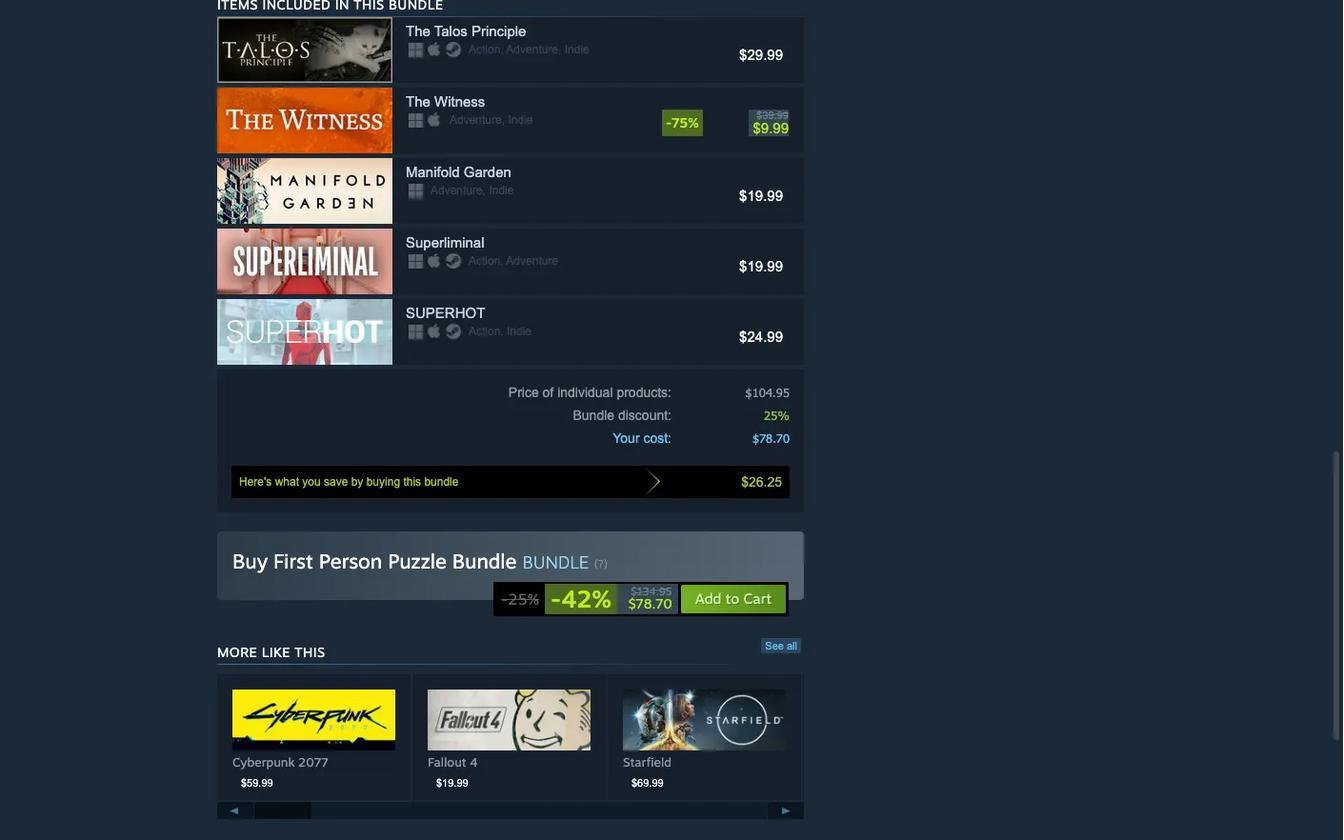 Task type: describe. For each thing, give the bounding box(es) containing it.
-42%
[[551, 584, 611, 613]]

buying
[[366, 475, 400, 489]]

- for 42%
[[551, 584, 561, 613]]

superhot action, indie
[[406, 305, 532, 338]]

buy
[[232, 549, 268, 573]]

by
[[351, 475, 363, 489]]

your
[[613, 431, 640, 446]]

action, for superhot
[[469, 325, 504, 338]]

superliminal
[[406, 234, 484, 251]]

the talos principle action, adventure, indie
[[406, 23, 589, 56]]

-25%
[[501, 590, 539, 609]]

action, for superliminal
[[469, 254, 504, 268]]

$104.95
[[745, 385, 790, 400]]

$19.99 for action,
[[739, 258, 783, 274]]

indie inside the talos principle action, adventure, indie
[[565, 43, 589, 56]]

-75%
[[666, 114, 699, 130]]

0 horizontal spatial bundle
[[452, 549, 517, 573]]

2077
[[298, 755, 329, 770]]

all
[[787, 640, 797, 652]]

products:
[[617, 385, 672, 400]]

garden
[[464, 164, 511, 180]]

cart
[[743, 590, 772, 608]]

here's
[[239, 475, 272, 489]]

$9.99
[[753, 120, 789, 136]]

cyberpunk
[[232, 755, 295, 770]]

discount:
[[618, 408, 672, 423]]

witness
[[434, 93, 485, 110]]

action, inside the talos principle action, adventure, indie
[[469, 43, 504, 56]]

this inside 'see all more like this'
[[295, 644, 325, 660]]

fallout
[[428, 755, 466, 770]]

indie inside the witness adventure, indie
[[508, 113, 533, 127]]

puzzle
[[388, 549, 447, 573]]

here's what you save by buying this bundle
[[239, 475, 459, 489]]

adventure
[[506, 254, 558, 268]]

1 horizontal spatial $78.70
[[752, 431, 790, 446]]

0 horizontal spatial $78.70
[[628, 595, 672, 612]]

$19.99 for garden
[[739, 188, 783, 204]]

starfield
[[623, 755, 671, 770]]

the for the witness
[[406, 93, 430, 110]]

manifold garden adventure, indie
[[406, 164, 514, 197]]

person
[[319, 549, 382, 573]]

$29.99
[[739, 47, 783, 63]]

$134.95 $78.70
[[628, 585, 672, 612]]

talos
[[434, 23, 467, 39]]

what
[[275, 475, 299, 489]]

bundle
[[424, 475, 459, 489]]

superliminal action, adventure
[[406, 234, 558, 268]]

the for the talos principle
[[406, 23, 430, 39]]

save
[[324, 475, 348, 489]]

0 vertical spatial this
[[403, 475, 421, 489]]

- for 75%
[[666, 114, 672, 130]]

42%
[[561, 584, 611, 613]]



Task type: vqa. For each thing, say whether or not it's contained in the screenshot.


Task type: locate. For each thing, give the bounding box(es) containing it.
first
[[273, 549, 313, 573]]

superhot
[[406, 305, 485, 321]]

(?)
[[594, 557, 608, 572]]

action, down principle
[[469, 43, 504, 56]]

individual
[[557, 385, 613, 400]]

this
[[403, 475, 421, 489], [295, 644, 325, 660]]

1 vertical spatial adventure,
[[450, 113, 505, 127]]

see all more like this
[[217, 640, 797, 660]]

price
[[508, 385, 539, 400]]

manifold
[[406, 164, 460, 180]]

action, down superhot
[[469, 325, 504, 338]]

25%
[[764, 408, 790, 423], [508, 590, 539, 609]]

to
[[726, 590, 739, 608]]

25% down bundle
[[508, 590, 539, 609]]

bundle up -25%
[[452, 549, 517, 573]]

see
[[765, 640, 784, 652]]

adventure, inside the talos principle action, adventure, indie
[[506, 43, 561, 56]]

$78.70
[[752, 431, 790, 446], [628, 595, 672, 612]]

$24.99
[[739, 329, 783, 345]]

starfield $69.99
[[623, 755, 671, 788]]

1 horizontal spatial -
[[551, 584, 561, 613]]

bundle discount:
[[573, 408, 672, 423]]

$19.99 down the fallout
[[436, 777, 468, 788]]

indie
[[565, 43, 589, 56], [508, 113, 533, 127], [489, 184, 514, 197], [507, 325, 532, 338]]

add
[[695, 590, 722, 608]]

2 horizontal spatial -
[[666, 114, 672, 130]]

0 vertical spatial adventure,
[[506, 43, 561, 56]]

see all link
[[761, 638, 801, 653]]

adventure, for garden
[[431, 184, 486, 197]]

adventure, for witness
[[450, 113, 505, 127]]

3 action, from the top
[[469, 325, 504, 338]]

- for 25%
[[501, 590, 508, 609]]

adventure, inside manifold garden adventure, indie
[[431, 184, 486, 197]]

-
[[666, 114, 672, 130], [551, 584, 561, 613], [501, 590, 508, 609]]

buy first person puzzle bundle bundle (?)
[[232, 549, 608, 573]]

4
[[470, 755, 478, 770]]

principle
[[471, 23, 526, 39]]

0 vertical spatial 25%
[[764, 408, 790, 423]]

1 vertical spatial this
[[295, 644, 325, 660]]

1 vertical spatial action,
[[469, 254, 504, 268]]

bundle down price of individual products:
[[573, 408, 614, 423]]

0 vertical spatial action,
[[469, 43, 504, 56]]

0 vertical spatial $78.70
[[752, 431, 790, 446]]

0 horizontal spatial this
[[295, 644, 325, 660]]

1 horizontal spatial bundle
[[573, 408, 614, 423]]

your cost:
[[613, 431, 672, 446]]

1 action, from the top
[[469, 43, 504, 56]]

action, inside superliminal action, adventure
[[469, 254, 504, 268]]

2 the from the top
[[406, 93, 430, 110]]

this right like
[[295, 644, 325, 660]]

$19.99 down $9.99
[[739, 188, 783, 204]]

$19.99 up $24.99
[[739, 258, 783, 274]]

bundle
[[523, 552, 589, 572]]

like
[[262, 644, 290, 660]]

the
[[406, 23, 430, 39], [406, 93, 430, 110]]

adventure, down principle
[[506, 43, 561, 56]]

$59.99
[[241, 777, 273, 788]]

add to cart link
[[680, 584, 787, 614]]

more
[[217, 644, 257, 660]]

1 the from the top
[[406, 23, 430, 39]]

the witness adventure, indie
[[406, 93, 533, 127]]

cyberpunk 2077 $59.99
[[232, 755, 329, 788]]

action, down the "superliminal"
[[469, 254, 504, 268]]

$19.99 inside fallout 4 $19.99
[[436, 777, 468, 788]]

$69.99
[[632, 777, 664, 788]]

0 horizontal spatial -
[[501, 590, 508, 609]]

adventure, down witness
[[450, 113, 505, 127]]

the inside the witness adventure, indie
[[406, 93, 430, 110]]

$19.99
[[739, 188, 783, 204], [739, 258, 783, 274], [436, 777, 468, 788]]

$78.70 up $26.25
[[752, 431, 790, 446]]

action,
[[469, 43, 504, 56], [469, 254, 504, 268], [469, 325, 504, 338]]

bundle
[[573, 408, 614, 423], [452, 549, 517, 573]]

1 vertical spatial bundle
[[452, 549, 517, 573]]

1 horizontal spatial 25%
[[764, 408, 790, 423]]

adventure, down manifold
[[431, 184, 486, 197]]

action, inside the 'superhot action, indie'
[[469, 325, 504, 338]]

price of individual products:
[[508, 385, 672, 400]]

2 vertical spatial $19.99
[[436, 777, 468, 788]]

0 horizontal spatial 25%
[[508, 590, 539, 609]]

1 vertical spatial $19.99
[[739, 258, 783, 274]]

0 vertical spatial bundle
[[573, 408, 614, 423]]

1 vertical spatial the
[[406, 93, 430, 110]]

add to cart
[[695, 590, 772, 608]]

2 vertical spatial adventure,
[[431, 184, 486, 197]]

$39.99
[[757, 110, 789, 121]]

0 vertical spatial the
[[406, 23, 430, 39]]

25% down $104.95
[[764, 408, 790, 423]]

1 vertical spatial 25%
[[508, 590, 539, 609]]

75%
[[672, 114, 699, 130]]

indie inside manifold garden adventure, indie
[[489, 184, 514, 197]]

2 action, from the top
[[469, 254, 504, 268]]

of
[[543, 385, 554, 400]]

1 vertical spatial $78.70
[[628, 595, 672, 612]]

you
[[302, 475, 321, 489]]

indie inside the 'superhot action, indie'
[[507, 325, 532, 338]]

$134.95
[[631, 585, 672, 598]]

this right buying
[[403, 475, 421, 489]]

1 horizontal spatial this
[[403, 475, 421, 489]]

$26.25
[[741, 474, 782, 490]]

adventure, inside the witness adventure, indie
[[450, 113, 505, 127]]

2 vertical spatial action,
[[469, 325, 504, 338]]

0 vertical spatial $19.99
[[739, 188, 783, 204]]

$78.70 left add
[[628, 595, 672, 612]]

fallout 4 $19.99
[[428, 755, 478, 788]]

the left talos
[[406, 23, 430, 39]]

the inside the talos principle action, adventure, indie
[[406, 23, 430, 39]]

cost:
[[643, 431, 672, 446]]

$39.99 $9.99
[[753, 110, 789, 136]]

adventure,
[[506, 43, 561, 56], [450, 113, 505, 127], [431, 184, 486, 197]]

the left witness
[[406, 93, 430, 110]]



